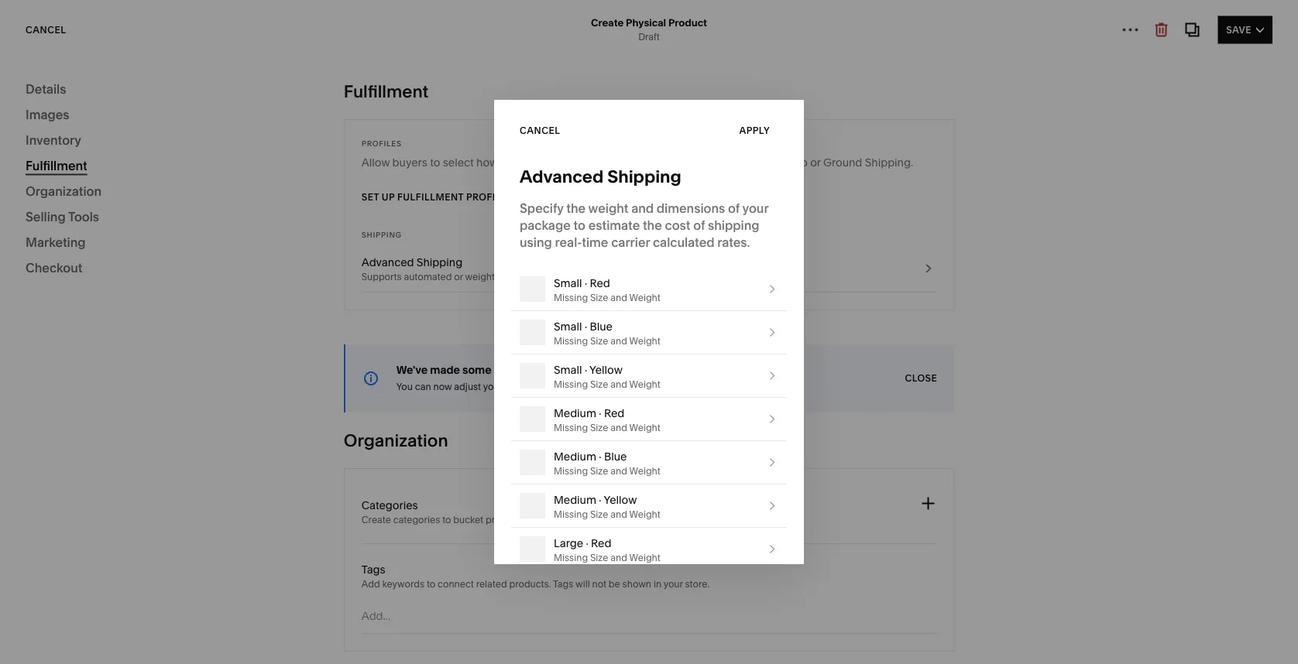 Task type: vqa. For each thing, say whether or not it's contained in the screenshot.
the bottommost 'Create'
yes



Task type: describe. For each thing, give the bounding box(es) containing it.
categories for categories
[[29, 28, 92, 40]]

size for medium · yellow
[[590, 509, 608, 520]]

· for small · yellow
[[585, 363, 587, 377]]

red for small · red
[[590, 277, 610, 290]]

inventory
[[26, 132, 81, 148]]

using
[[520, 235, 552, 250]]

chevron large right light icon image for medium · red
[[766, 413, 779, 426]]

weight for small · blue
[[629, 335, 661, 347]]

chevron large right light icon image for large · red
[[766, 543, 779, 556]]

size for small · red
[[590, 292, 608, 303]]

small for small · red
[[554, 277, 582, 290]]

to inside the categories create categories to bucket products. categories will appear in the store's navigation.
[[442, 515, 451, 526]]

medium · yellow missing size and weight
[[554, 494, 661, 520]]

your inside specify the weight and dimensions of your package to estimate the cost of shipping using real-time carrier calculated rates.
[[743, 201, 769, 216]]

tags add keywords to connect related products. tags will not be shown in your store.
[[362, 564, 710, 590]]

physical
[[626, 16, 666, 29]]

large · red missing size and weight
[[554, 537, 661, 564]]

to left the start
[[170, 214, 181, 227]]

the left cost
[[643, 218, 662, 233]]

the inside the categories create categories to bucket products. categories will appear in the store's navigation.
[[640, 515, 655, 526]]

set
[[362, 192, 379, 203]]

advanced shipping supports automated or weight-based shipping rates.
[[362, 256, 593, 283]]

tools
[[68, 209, 99, 224]]

to inside tags add keywords to connect related products. tags will not be shown in your store.
[[427, 579, 436, 590]]

weight
[[588, 201, 629, 216]]

or inside advanced shipping supports automated or weight-based shipping rates.
[[454, 272, 463, 283]]

2 vertical spatial categories
[[530, 515, 578, 526]]

this
[[608, 156, 626, 169]]

and for small · yellow
[[611, 379, 627, 390]]

visibility
[[542, 382, 577, 393]]

medium · blue missing size and weight
[[554, 450, 661, 477]]

bucket
[[453, 515, 483, 526]]

adding
[[75, 174, 116, 189]]

categories
[[393, 515, 440, 526]]

red for medium · red
[[604, 407, 625, 420]]

0 vertical spatial cancel button
[[26, 16, 66, 44]]

can
[[415, 382, 431, 393]]

start
[[183, 214, 206, 227]]

you
[[396, 382, 413, 393]]

to left select
[[430, 156, 440, 169]]

specify
[[520, 201, 564, 216]]

chevron large right light icon image for small · yellow
[[766, 370, 779, 382]]

medium for medium · yellow
[[554, 494, 597, 507]]

· for large · red
[[586, 537, 589, 550]]

weight for large · red
[[629, 552, 661, 564]]

grid grid
[[0, 39, 307, 662]]

0 horizontal spatial organization
[[26, 184, 102, 199]]

missing for large · red
[[554, 552, 588, 564]]

they'd
[[501, 156, 532, 169]]

size for small · yellow
[[590, 379, 608, 390]]

shipping for advanced shipping
[[608, 166, 682, 187]]

1 horizontal spatial tags
[[553, 579, 574, 590]]

and for medium · yellow
[[611, 509, 627, 520]]

organization inside we've made some updates you can now adjust your product visibility in the organization section.
[[605, 382, 662, 393]]

apply button
[[739, 117, 779, 145]]

selling.
[[209, 214, 245, 227]]

shipping inside specify the weight and dimensions of your package to estimate the cost of shipping using real-time carrier calculated rates.
[[708, 218, 760, 233]]

details
[[26, 81, 66, 96]]

keywords
[[382, 579, 425, 590]]

time
[[582, 235, 609, 250]]

advanced for advanced shipping
[[520, 166, 604, 187]]

red for large · red
[[591, 537, 612, 550]]

local
[[743, 156, 771, 169]]

supports
[[362, 272, 402, 283]]

marketing
[[26, 235, 86, 250]]

shown
[[623, 579, 652, 590]]

connect
[[438, 579, 474, 590]]

to right like
[[554, 156, 565, 169]]

product.
[[629, 156, 672, 169]]

· for medium · yellow
[[599, 494, 602, 507]]

medium · red missing size and weight
[[554, 407, 661, 433]]

the left weight
[[567, 201, 586, 216]]

profiles inside button
[[466, 192, 513, 203]]

select
[[443, 156, 474, 169]]

products
[[119, 174, 172, 189]]

create inside start adding products to your store create your first product to start selling.
[[43, 214, 78, 227]]

allow buyers to select how they'd like to receive this product. for example, local pickup or ground shipping.
[[362, 156, 914, 169]]

carrier
[[611, 235, 650, 250]]

close button
[[905, 365, 938, 393]]

now
[[433, 382, 452, 393]]

small for small · blue
[[554, 320, 582, 333]]

and for small · blue
[[611, 335, 627, 347]]

small · yellow missing size and weight
[[554, 363, 661, 390]]

shipping for advanced shipping supports automated or weight-based shipping rates.
[[417, 256, 463, 269]]

buyers
[[392, 156, 427, 169]]

rates. inside advanced shipping supports automated or weight-based shipping rates.
[[569, 272, 593, 283]]

be
[[609, 579, 620, 590]]

save button
[[1218, 16, 1273, 44]]

set up fulfillment profiles
[[362, 192, 513, 203]]

apply
[[739, 125, 770, 136]]

2 vertical spatial organization
[[344, 430, 448, 451]]

shipping inside advanced shipping supports automated or weight-based shipping rates.
[[528, 272, 567, 283]]

example,
[[694, 156, 740, 169]]

not
[[592, 579, 607, 590]]

in inside the categories create categories to bucket products. categories will appear in the store's navigation.
[[630, 515, 638, 526]]

categories create categories to bucket products. categories will appear in the store's navigation.
[[362, 499, 736, 526]]

small · blue missing size and weight
[[554, 320, 661, 347]]

Search items… text field
[[51, 104, 277, 138]]

1 vertical spatial cancel button
[[520, 117, 569, 145]]

we've made some updates you can now adjust your product visibility in the organization section.
[[396, 364, 699, 393]]

estimate
[[589, 218, 640, 233]]

allow
[[362, 156, 390, 169]]

store
[[43, 191, 74, 206]]

rates. inside specify the weight and dimensions of your package to estimate the cost of shipping using real-time carrier calculated rates.
[[718, 235, 750, 250]]

save
[[1227, 24, 1252, 35]]

categories button
[[0, 17, 109, 51]]

draft
[[639, 31, 660, 43]]

pickup
[[773, 156, 808, 169]]

blue for small · blue
[[590, 320, 613, 333]]

shipping.
[[865, 156, 914, 169]]

and for small · red
[[611, 292, 627, 303]]

updates
[[494, 364, 537, 377]]

categories for categories create categories to bucket products. categories will appear in the store's navigation.
[[362, 499, 418, 512]]

create inside the categories create categories to bucket products. categories will appear in the store's navigation.
[[362, 515, 391, 526]]

weight for medium · yellow
[[629, 509, 661, 520]]

chevron large right light icon image for medium · blue
[[766, 457, 779, 469]]

specify the weight and dimensions of your package to estimate the cost of shipping using real-time carrier calculated rates.
[[520, 201, 769, 250]]

fulfillment inside button
[[397, 192, 464, 203]]

· for medium · red
[[599, 407, 602, 420]]

navigation.
[[688, 515, 736, 526]]

all
[[26, 74, 48, 95]]

how
[[477, 156, 498, 169]]

missing for small · yellow
[[554, 379, 588, 390]]

weight for medium · red
[[629, 422, 661, 433]]

· for small · blue
[[585, 320, 587, 333]]



Task type: locate. For each thing, give the bounding box(es) containing it.
calculated
[[653, 235, 715, 250]]

6 size from the top
[[590, 509, 608, 520]]

size for small · blue
[[590, 335, 608, 347]]

1 weight from the top
[[629, 292, 661, 303]]

advanced inside advanced shipping supports automated or weight-based shipping rates.
[[362, 256, 414, 269]]

the
[[567, 201, 586, 216], [643, 218, 662, 233], [589, 382, 603, 393], [640, 515, 655, 526]]

set up fulfillment profiles button
[[362, 184, 513, 212]]

weight inside the small · yellow missing size and weight
[[629, 379, 661, 390]]

0 vertical spatial categories
[[29, 28, 92, 40]]

dimensions
[[657, 201, 725, 216]]

we've
[[396, 364, 428, 377]]

weight inside 'small · blue missing size and weight'
[[629, 335, 661, 347]]

1 horizontal spatial product
[[505, 382, 540, 393]]

yellow up appear
[[604, 494, 637, 507]]

your left first
[[80, 214, 103, 227]]

add
[[362, 579, 380, 590]]

1 horizontal spatial advanced
[[520, 166, 604, 187]]

0 vertical spatial organization
[[26, 184, 102, 199]]

create physical product draft
[[591, 16, 707, 43]]

0 horizontal spatial or
[[454, 272, 463, 283]]

shipping right based
[[528, 272, 567, 283]]

· inside small · red missing size and weight
[[585, 277, 587, 290]]

and for medium · red
[[611, 422, 627, 433]]

5 missing from the top
[[554, 466, 588, 477]]

and up 'small · blue missing size and weight'
[[611, 292, 627, 303]]

in right visibility at the bottom
[[579, 382, 587, 393]]

weight left 'section.' on the bottom of page
[[629, 379, 661, 390]]

1 horizontal spatial profiles
[[466, 192, 513, 203]]

rates. right calculated
[[718, 235, 750, 250]]

0 vertical spatial create
[[591, 16, 624, 29]]

2 vertical spatial shipping
[[417, 256, 463, 269]]

red down appear
[[591, 537, 612, 550]]

advanced shipping
[[520, 166, 682, 187]]

2 horizontal spatial shipping
[[608, 166, 682, 187]]

weight-
[[465, 272, 499, 283]]

tags left 'not'
[[553, 579, 574, 590]]

and up medium · blue missing size and weight
[[611, 422, 627, 433]]

cancel for bottommost the cancel button
[[520, 125, 560, 136]]

size for large · red
[[590, 552, 608, 564]]

profiles down how
[[466, 192, 513, 203]]

package
[[520, 218, 571, 233]]

fulfillment
[[344, 81, 429, 102], [26, 158, 87, 173], [397, 192, 464, 203]]

weight inside small · red missing size and weight
[[629, 292, 661, 303]]

advanced
[[520, 166, 604, 187], [362, 256, 414, 269]]

1 vertical spatial shipping
[[528, 272, 567, 283]]

7 chevron large right light icon image from the top
[[766, 543, 779, 556]]

3 small from the top
[[554, 363, 582, 377]]

missing up we've made some updates you can now adjust your product visibility in the organization section.
[[554, 335, 588, 347]]

cancel up all
[[26, 24, 66, 35]]

profiles
[[362, 139, 402, 148], [466, 192, 513, 203]]

close
[[905, 373, 938, 384]]

of down dimensions
[[694, 218, 705, 233]]

missing inside medium · blue missing size and weight
[[554, 466, 588, 477]]

size up medium · yellow missing size and weight
[[590, 466, 608, 477]]

your
[[190, 174, 216, 189], [743, 201, 769, 216], [80, 214, 103, 227], [483, 382, 503, 393], [664, 579, 683, 590]]

1 horizontal spatial categories
[[362, 499, 418, 512]]

product
[[669, 16, 707, 29]]

size inside medium · blue missing size and weight
[[590, 466, 608, 477]]

missing down visibility at the bottom
[[554, 422, 588, 433]]

medium for medium · blue
[[554, 450, 597, 463]]

up
[[382, 192, 395, 203]]

small for small · yellow
[[554, 363, 582, 377]]

1 vertical spatial product
[[505, 382, 540, 393]]

your down some
[[483, 382, 503, 393]]

missing for small · blue
[[554, 335, 588, 347]]

2 size from the top
[[590, 335, 608, 347]]

1 vertical spatial medium
[[554, 450, 597, 463]]

1 horizontal spatial in
[[630, 515, 638, 526]]

ground
[[824, 156, 863, 169]]

red down the small · yellow missing size and weight
[[604, 407, 625, 420]]

blue for medium · blue
[[604, 450, 627, 463]]

size for medium · blue
[[590, 466, 608, 477]]

to inside specify the weight and dimensions of your package to estimate the cost of shipping using real-time carrier calculated rates.
[[574, 218, 586, 233]]

2 horizontal spatial create
[[591, 16, 624, 29]]

organization up medium · red missing size and weight
[[605, 382, 662, 393]]

0 horizontal spatial advanced
[[362, 256, 414, 269]]

0 horizontal spatial cancel
[[26, 24, 66, 35]]

2 vertical spatial medium
[[554, 494, 597, 507]]

2 chevron large right light icon image from the top
[[766, 327, 779, 339]]

missing inside small · red missing size and weight
[[554, 292, 588, 303]]

red down time
[[590, 277, 610, 290]]

and
[[632, 201, 654, 216], [611, 292, 627, 303], [611, 335, 627, 347], [611, 379, 627, 390], [611, 422, 627, 433], [611, 466, 627, 477], [611, 509, 627, 520], [611, 552, 627, 564]]

red inside medium · red missing size and weight
[[604, 407, 625, 420]]

your down local
[[743, 201, 769, 216]]

categories inside button
[[29, 28, 92, 40]]

· inside medium · blue missing size and weight
[[599, 450, 602, 463]]

2 medium from the top
[[554, 450, 597, 463]]

0 vertical spatial cancel
[[26, 24, 66, 35]]

categories up large
[[530, 515, 578, 526]]

weight for medium · blue
[[629, 466, 661, 477]]

size up medium · blue missing size and weight
[[590, 422, 608, 433]]

missing up large
[[554, 509, 588, 520]]

1 vertical spatial advanced
[[362, 256, 414, 269]]

3 medium from the top
[[554, 494, 597, 507]]

1 small from the top
[[554, 277, 582, 290]]

0 horizontal spatial rates.
[[569, 272, 593, 283]]

1 size from the top
[[590, 292, 608, 303]]

1 vertical spatial tags
[[553, 579, 574, 590]]

in
[[579, 382, 587, 393], [630, 515, 638, 526], [654, 579, 662, 590]]

blue inside medium · blue missing size and weight
[[604, 450, 627, 463]]

product inside start adding products to your store create your first product to start selling.
[[127, 214, 168, 227]]

missing up the categories create categories to bucket products. categories will appear in the store's navigation.
[[554, 466, 588, 477]]

weight for small · red
[[629, 292, 661, 303]]

7 size from the top
[[590, 552, 608, 564]]

and inside medium · yellow missing size and weight
[[611, 509, 627, 520]]

1 horizontal spatial cancel
[[520, 125, 560, 136]]

0 horizontal spatial profiles
[[362, 139, 402, 148]]

6 missing from the top
[[554, 509, 588, 520]]

shipping inside advanced shipping supports automated or weight-based shipping rates.
[[417, 256, 463, 269]]

0 vertical spatial of
[[728, 201, 740, 216]]

1 vertical spatial of
[[694, 218, 705, 233]]

0 horizontal spatial shipping
[[362, 230, 402, 239]]

2 weight from the top
[[629, 335, 661, 347]]

missing inside large · red missing size and weight
[[554, 552, 588, 564]]

blue
[[590, 320, 613, 333], [604, 450, 627, 463]]

1 horizontal spatial of
[[728, 201, 740, 216]]

missing up medium · red missing size and weight
[[554, 379, 588, 390]]

· down small · red missing size and weight
[[585, 320, 587, 333]]

medium for medium · red
[[554, 407, 597, 420]]

the inside we've made some updates you can now adjust your product visibility in the organization section.
[[589, 382, 603, 393]]

and up large · red missing size and weight
[[611, 509, 627, 520]]

appear
[[597, 515, 628, 526]]

1 vertical spatial organization
[[605, 382, 662, 393]]

3 size from the top
[[590, 379, 608, 390]]

Add... field
[[362, 608, 482, 625]]

medium down visibility at the bottom
[[554, 407, 597, 420]]

cancel button up all
[[26, 16, 66, 44]]

missing inside medium · red missing size and weight
[[554, 422, 588, 433]]

· inside medium · yellow missing size and weight
[[599, 494, 602, 507]]

0 vertical spatial advanced
[[520, 166, 604, 187]]

yellow down 'small · blue missing size and weight'
[[590, 363, 623, 377]]

missing up 'small · blue missing size and weight'
[[554, 292, 588, 303]]

1 vertical spatial blue
[[604, 450, 627, 463]]

and inside medium · blue missing size and weight
[[611, 466, 627, 477]]

0 vertical spatial profiles
[[362, 139, 402, 148]]

1 vertical spatial rates.
[[569, 272, 593, 283]]

will inside the categories create categories to bucket products. categories will appear in the store's navigation.
[[580, 515, 595, 526]]

chevron large right light icon image for small · blue
[[766, 327, 779, 339]]

advanced for advanced shipping supports automated or weight-based shipping rates.
[[362, 256, 414, 269]]

0 horizontal spatial cancel button
[[26, 16, 66, 44]]

shipping
[[708, 218, 760, 233], [528, 272, 567, 283]]

size inside medium · yellow missing size and weight
[[590, 509, 608, 520]]

weight for small · yellow
[[629, 379, 661, 390]]

fulfillment up allow
[[344, 81, 429, 102]]

0 horizontal spatial product
[[127, 214, 168, 227]]

size inside the small · yellow missing size and weight
[[590, 379, 608, 390]]

0 vertical spatial blue
[[590, 320, 613, 333]]

of right dimensions
[[728, 201, 740, 216]]

automated
[[404, 272, 452, 283]]

medium up large
[[554, 494, 597, 507]]

of
[[728, 201, 740, 216], [694, 218, 705, 233]]

· for medium · blue
[[599, 450, 602, 463]]

0 vertical spatial tags
[[362, 564, 386, 577]]

some
[[463, 364, 492, 377]]

large
[[554, 537, 583, 550]]

1 horizontal spatial create
[[362, 515, 391, 526]]

weight up medium · yellow missing size and weight
[[629, 466, 661, 477]]

yellow for medium · yellow
[[604, 494, 637, 507]]

1 vertical spatial profiles
[[466, 192, 513, 203]]

· inside 'small · blue missing size and weight'
[[585, 320, 587, 333]]

checkout
[[26, 260, 82, 275]]

cancel up like
[[520, 125, 560, 136]]

and inside 'small · blue missing size and weight'
[[611, 335, 627, 347]]

medium inside medium · blue missing size and weight
[[554, 450, 597, 463]]

2 vertical spatial create
[[362, 515, 391, 526]]

medium inside medium · red missing size and weight
[[554, 407, 597, 420]]

organization down you
[[344, 430, 448, 451]]

and up medium · red missing size and weight
[[611, 379, 627, 390]]

section.
[[664, 382, 699, 393]]

in right shown
[[654, 579, 662, 590]]

missing for medium · red
[[554, 422, 588, 433]]

and inside small · red missing size and weight
[[611, 292, 627, 303]]

1 vertical spatial yellow
[[604, 494, 637, 507]]

0 vertical spatial in
[[579, 382, 587, 393]]

product right first
[[127, 214, 168, 227]]

products. right the bucket
[[486, 515, 527, 526]]

and up estimate
[[632, 201, 654, 216]]

store's
[[657, 515, 686, 526]]

0 horizontal spatial categories
[[29, 28, 92, 40]]

· inside the small · yellow missing size and weight
[[585, 363, 587, 377]]

cancel button
[[26, 16, 66, 44], [520, 117, 569, 145]]

1 vertical spatial red
[[604, 407, 625, 420]]

1 vertical spatial create
[[43, 214, 78, 227]]

·
[[585, 277, 587, 290], [585, 320, 587, 333], [585, 363, 587, 377], [599, 407, 602, 420], [599, 450, 602, 463], [599, 494, 602, 507], [586, 537, 589, 550]]

in inside we've made some updates you can now adjust your product visibility in the organization section.
[[579, 382, 587, 393]]

medium inside medium · yellow missing size and weight
[[554, 494, 597, 507]]

· inside large · red missing size and weight
[[586, 537, 589, 550]]

yellow for small · yellow
[[590, 363, 623, 377]]

3 weight from the top
[[629, 379, 661, 390]]

size inside small · red missing size and weight
[[590, 292, 608, 303]]

receive
[[567, 156, 605, 169]]

1 vertical spatial or
[[454, 272, 463, 283]]

your up the start
[[190, 174, 216, 189]]

shipping down dimensions
[[708, 218, 760, 233]]

0 vertical spatial or
[[810, 156, 821, 169]]

blue inside 'small · blue missing size and weight'
[[590, 320, 613, 333]]

missing for medium · blue
[[554, 466, 588, 477]]

create down store
[[43, 214, 78, 227]]

0 vertical spatial will
[[580, 515, 595, 526]]

based
[[499, 272, 526, 283]]

missing inside the small · yellow missing size and weight
[[554, 379, 588, 390]]

and inside specify the weight and dimensions of your package to estimate the cost of shipping using real-time carrier calculated rates.
[[632, 201, 654, 216]]

4 chevron large right light icon image from the top
[[766, 413, 779, 426]]

products. inside the categories create categories to bucket products. categories will appear in the store's navigation.
[[486, 515, 527, 526]]

weight inside medium · yellow missing size and weight
[[629, 509, 661, 520]]

0 vertical spatial yellow
[[590, 363, 623, 377]]

7 weight from the top
[[629, 552, 661, 564]]

and up medium · yellow missing size and weight
[[611, 466, 627, 477]]

weight up shown
[[629, 552, 661, 564]]

and for medium · blue
[[611, 466, 627, 477]]

red inside large · red missing size and weight
[[591, 537, 612, 550]]

0 vertical spatial shipping
[[708, 218, 760, 233]]

0 horizontal spatial create
[[43, 214, 78, 227]]

small inside the small · yellow missing size and weight
[[554, 363, 582, 377]]

missing inside medium · yellow missing size and weight
[[554, 509, 588, 520]]

2 horizontal spatial categories
[[530, 515, 578, 526]]

and inside medium · red missing size and weight
[[611, 422, 627, 433]]

cancel inside the cancel button
[[520, 125, 560, 136]]

1 vertical spatial small
[[554, 320, 582, 333]]

blue down small · red missing size and weight
[[590, 320, 613, 333]]

fulfillment down buyers
[[397, 192, 464, 203]]

related
[[476, 579, 507, 590]]

create left 'categories'
[[362, 515, 391, 526]]

row group
[[0, 39, 307, 662]]

and for large · red
[[611, 552, 627, 564]]

products.
[[486, 515, 527, 526], [509, 579, 551, 590]]

2 vertical spatial red
[[591, 537, 612, 550]]

or left weight-
[[454, 272, 463, 283]]

2 small from the top
[[554, 320, 582, 333]]

tags
[[362, 564, 386, 577], [553, 579, 574, 590]]

· down time
[[585, 277, 587, 290]]

· inside medium · red missing size and weight
[[599, 407, 602, 420]]

cancel button up like
[[520, 117, 569, 145]]

3 chevron large right light icon image from the top
[[766, 370, 779, 382]]

product inside we've made some updates you can now adjust your product visibility in the organization section.
[[505, 382, 540, 393]]

1 vertical spatial will
[[576, 579, 590, 590]]

· for small · red
[[585, 277, 587, 290]]

size up medium · red missing size and weight
[[590, 379, 608, 390]]

4 missing from the top
[[554, 422, 588, 433]]

rates. down "real-"
[[569, 272, 593, 283]]

None field
[[362, 600, 937, 635]]

1 horizontal spatial organization
[[344, 430, 448, 451]]

2 horizontal spatial in
[[654, 579, 662, 590]]

0 vertical spatial shipping
[[608, 166, 682, 187]]

1 vertical spatial categories
[[362, 499, 418, 512]]

2 vertical spatial small
[[554, 363, 582, 377]]

create left the physical
[[591, 16, 624, 29]]

tab list
[[1132, 21, 1203, 46]]

product for updates
[[505, 382, 540, 393]]

2 horizontal spatial organization
[[605, 382, 662, 393]]

products. right related
[[509, 579, 551, 590]]

rates.
[[718, 235, 750, 250], [569, 272, 593, 283]]

small inside small · red missing size and weight
[[554, 277, 582, 290]]

medium down medium · red missing size and weight
[[554, 450, 597, 463]]

to up "real-"
[[574, 218, 586, 233]]

create inside create physical product draft
[[591, 16, 624, 29]]

size inside medium · red missing size and weight
[[590, 422, 608, 433]]

· up appear
[[599, 494, 602, 507]]

store.
[[685, 579, 710, 590]]

1 horizontal spatial or
[[810, 156, 821, 169]]

cancel for topmost the cancel button
[[26, 24, 66, 35]]

start
[[43, 174, 72, 189]]

weight inside medium · blue missing size and weight
[[629, 466, 661, 477]]

your left store.
[[664, 579, 683, 590]]

· right large
[[586, 537, 589, 550]]

size inside large · red missing size and weight
[[590, 552, 608, 564]]

products. inside tags add keywords to connect related products. tags will not be shown in your store.
[[509, 579, 551, 590]]

4 weight from the top
[[629, 422, 661, 433]]

chevron large right light icon image for small · red
[[766, 283, 779, 296]]

profiles up allow
[[362, 139, 402, 148]]

product down updates
[[505, 382, 540, 393]]

small inside 'small · blue missing size and weight'
[[554, 320, 582, 333]]

the up medium · red missing size and weight
[[589, 382, 603, 393]]

1 horizontal spatial rates.
[[718, 235, 750, 250]]

like
[[535, 156, 552, 169]]

selling tools
[[26, 209, 99, 224]]

0 vertical spatial products.
[[486, 515, 527, 526]]

advanced up specify
[[520, 166, 604, 187]]

chevron large right light icon image
[[766, 283, 779, 296], [766, 327, 779, 339], [766, 370, 779, 382], [766, 413, 779, 426], [766, 457, 779, 469], [766, 500, 779, 512], [766, 543, 779, 556]]

first
[[105, 214, 124, 227]]

7 missing from the top
[[554, 552, 588, 564]]

tags up add
[[362, 564, 386, 577]]

4 size from the top
[[590, 422, 608, 433]]

start adding products to your store create your first product to start selling.
[[43, 174, 245, 227]]

0 horizontal spatial shipping
[[528, 272, 567, 283]]

5 weight from the top
[[629, 466, 661, 477]]

missing for small · red
[[554, 292, 588, 303]]

missing
[[554, 292, 588, 303], [554, 335, 588, 347], [554, 379, 588, 390], [554, 422, 588, 433], [554, 466, 588, 477], [554, 509, 588, 520], [554, 552, 588, 564]]

0 horizontal spatial tags
[[362, 564, 386, 577]]

0 vertical spatial small
[[554, 277, 582, 290]]

chevron large right light icon image for medium · yellow
[[766, 500, 779, 512]]

blue down medium · red missing size and weight
[[604, 450, 627, 463]]

yellow
[[590, 363, 623, 377], [604, 494, 637, 507]]

to left connect
[[427, 579, 436, 590]]

5 chevron large right light icon image from the top
[[766, 457, 779, 469]]

will
[[580, 515, 595, 526], [576, 579, 590, 590]]

categories up all
[[29, 28, 92, 40]]

1 horizontal spatial shipping
[[708, 218, 760, 233]]

to
[[430, 156, 440, 169], [554, 156, 565, 169], [175, 174, 187, 189], [170, 214, 181, 227], [574, 218, 586, 233], [442, 515, 451, 526], [427, 579, 436, 590]]

size inside 'small · blue missing size and weight'
[[590, 335, 608, 347]]

size for medium · red
[[590, 422, 608, 433]]

1 missing from the top
[[554, 292, 588, 303]]

real-
[[555, 235, 582, 250]]

· down 'small · blue missing size and weight'
[[585, 363, 587, 377]]

cost
[[665, 218, 691, 233]]

fulfillment up start
[[26, 158, 87, 173]]

1 vertical spatial products.
[[509, 579, 551, 590]]

made
[[430, 364, 460, 377]]

missing down large
[[554, 552, 588, 564]]

adjust
[[454, 382, 481, 393]]

or
[[810, 156, 821, 169], [454, 272, 463, 283]]

0 vertical spatial red
[[590, 277, 610, 290]]

organization up selling tools
[[26, 184, 102, 199]]

1 vertical spatial in
[[630, 515, 638, 526]]

size up the small · yellow missing size and weight
[[590, 335, 608, 347]]

0 vertical spatial product
[[127, 214, 168, 227]]

will inside tags add keywords to connect related products. tags will not be shown in your store.
[[576, 579, 590, 590]]

weight inside large · red missing size and weight
[[629, 552, 661, 564]]

or right pickup
[[810, 156, 821, 169]]

0 horizontal spatial of
[[694, 218, 705, 233]]

6 weight from the top
[[629, 509, 661, 520]]

yellow inside medium · yellow missing size and weight
[[604, 494, 637, 507]]

1 horizontal spatial cancel button
[[520, 117, 569, 145]]

will left 'not'
[[576, 579, 590, 590]]

your inside we've made some updates you can now adjust your product visibility in the organization section.
[[483, 382, 503, 393]]

size up large · red missing size and weight
[[590, 509, 608, 520]]

2 missing from the top
[[554, 335, 588, 347]]

weight right appear
[[629, 509, 661, 520]]

1 vertical spatial shipping
[[362, 230, 402, 239]]

weight inside medium · red missing size and weight
[[629, 422, 661, 433]]

weight up the small · yellow missing size and weight
[[629, 335, 661, 347]]

to right products
[[175, 174, 187, 189]]

2 vertical spatial in
[[654, 579, 662, 590]]

size up 'small · blue missing size and weight'
[[590, 292, 608, 303]]

1 horizontal spatial shipping
[[417, 256, 463, 269]]

small down small · red missing size and weight
[[554, 320, 582, 333]]

in inside tags add keywords to connect related products. tags will not be shown in your store.
[[654, 579, 662, 590]]

small up visibility at the bottom
[[554, 363, 582, 377]]

0 vertical spatial medium
[[554, 407, 597, 420]]

small · red missing size and weight
[[554, 277, 661, 303]]

and inside the small · yellow missing size and weight
[[611, 379, 627, 390]]

red inside small · red missing size and weight
[[590, 277, 610, 290]]

2 vertical spatial fulfillment
[[397, 192, 464, 203]]

shipping
[[608, 166, 682, 187], [362, 230, 402, 239], [417, 256, 463, 269]]

advanced up supports at the left
[[362, 256, 414, 269]]

selling
[[26, 209, 66, 224]]

weight up 'small · blue missing size and weight'
[[629, 292, 661, 303]]

medium
[[554, 407, 597, 420], [554, 450, 597, 463], [554, 494, 597, 507]]

· down medium · red missing size and weight
[[599, 450, 602, 463]]

product for to
[[127, 214, 168, 227]]

1 vertical spatial cancel
[[520, 125, 560, 136]]

3 missing from the top
[[554, 379, 588, 390]]

yellow inside the small · yellow missing size and weight
[[590, 363, 623, 377]]

5 size from the top
[[590, 466, 608, 477]]

1 chevron large right light icon image from the top
[[766, 283, 779, 296]]

and up the be
[[611, 552, 627, 564]]

will left appear
[[580, 515, 595, 526]]

6 chevron large right light icon image from the top
[[766, 500, 779, 512]]

the left the store's
[[640, 515, 655, 526]]

for
[[674, 156, 691, 169]]

1 medium from the top
[[554, 407, 597, 420]]

images
[[26, 107, 69, 122]]

and inside large · red missing size and weight
[[611, 552, 627, 564]]

to left the bucket
[[442, 515, 451, 526]]

size up 'not'
[[590, 552, 608, 564]]

missing inside 'small · blue missing size and weight'
[[554, 335, 588, 347]]

categories up 'categories'
[[362, 499, 418, 512]]

your inside tags add keywords to connect related products. tags will not be shown in your store.
[[664, 579, 683, 590]]

missing for medium · yellow
[[554, 509, 588, 520]]

1 vertical spatial fulfillment
[[26, 158, 87, 173]]

0 horizontal spatial in
[[579, 382, 587, 393]]

in right appear
[[630, 515, 638, 526]]

· down the small · yellow missing size and weight
[[599, 407, 602, 420]]

0 vertical spatial rates.
[[718, 235, 750, 250]]

0 vertical spatial fulfillment
[[344, 81, 429, 102]]



